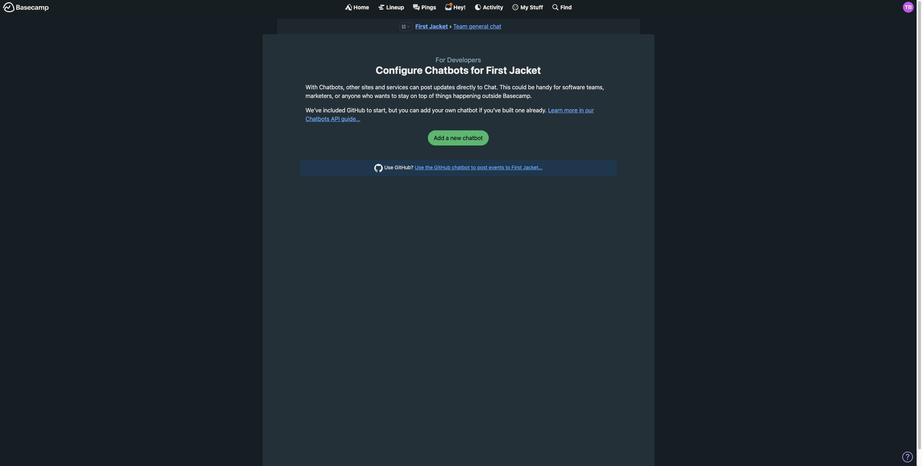 Task type: describe. For each thing, give the bounding box(es) containing it.
chat
[[490, 23, 501, 30]]

home link
[[345, 4, 369, 11]]

pings
[[421, 4, 436, 10]]

pings button
[[413, 4, 436, 11]]

hey! button
[[445, 3, 466, 11]]

activity link
[[474, 4, 503, 11]]

your
[[432, 107, 444, 114]]

directly
[[456, 84, 476, 90]]

stuff
[[530, 4, 543, 10]]

sites
[[361, 84, 374, 90]]

could
[[512, 84, 527, 90]]

2 horizontal spatial first
[[512, 164, 522, 170]]

learn more in our chatbots api guide… link
[[306, 107, 594, 122]]

this
[[500, 84, 511, 90]]

outside
[[482, 93, 502, 99]]

with chatbots, other sites and services can post updates directly to chat.           this could be handy for software teams, marketers, or anyone who wants to stay on top of things happening outside basecamp.
[[306, 84, 604, 99]]

events
[[489, 164, 504, 170]]

my
[[521, 4, 528, 10]]

add a new chatbot link
[[428, 130, 489, 146]]

find button
[[552, 4, 572, 11]]

0 vertical spatial first
[[415, 23, 428, 30]]

1 vertical spatial chatbot
[[463, 135, 483, 141]]

already.
[[526, 107, 547, 114]]

in
[[579, 107, 584, 114]]

add
[[421, 107, 431, 114]]

we've included github to start, but you can add your own chatbot if you've built one already.
[[306, 107, 548, 114]]

to right events
[[506, 164, 510, 170]]

for inside for developers configure chatbots for first jacket
[[471, 64, 484, 76]]

post for to
[[477, 164, 487, 170]]

learn
[[548, 107, 563, 114]]

0 vertical spatial chatbot
[[457, 107, 478, 114]]

home
[[354, 4, 369, 10]]

be
[[528, 84, 535, 90]]

switch accounts image
[[3, 2, 49, 13]]

tyler black image
[[903, 2, 914, 13]]

lineup link
[[378, 4, 404, 11]]

the
[[425, 164, 433, 170]]

github?
[[395, 164, 414, 170]]

for developers configure chatbots for first jacket
[[376, 56, 541, 76]]

add a new chatbot
[[434, 135, 483, 141]]

first jacket
[[415, 23, 448, 30]]

1 use from the left
[[384, 164, 393, 170]]

built
[[502, 107, 514, 114]]

other
[[346, 84, 360, 90]]

teams,
[[587, 84, 604, 90]]

can inside with chatbots, other sites and services can post updates directly to chat.           this could be handy for software teams, marketers, or anyone who wants to stay on top of things happening outside basecamp.
[[410, 84, 419, 90]]

post for can
[[421, 84, 432, 90]]

hey!
[[453, 4, 466, 10]]

team
[[453, 23, 467, 30]]

on
[[411, 93, 417, 99]]

who
[[362, 93, 373, 99]]

anyone
[[342, 93, 361, 99]]

chatbots inside learn more in our chatbots api guide…
[[306, 116, 330, 122]]

my stuff
[[521, 4, 543, 10]]

for inside with chatbots, other sites and services can post updates directly to chat.           this could be handy for software teams, marketers, or anyone who wants to stay on top of things happening outside basecamp.
[[554, 84, 561, 90]]

developers
[[447, 56, 481, 64]]

guide…
[[341, 116, 360, 122]]

and
[[375, 84, 385, 90]]

you
[[399, 107, 408, 114]]



Task type: locate. For each thing, give the bounding box(es) containing it.
use left the
[[415, 164, 424, 170]]

you've
[[484, 107, 501, 114]]

1 horizontal spatial chatbots
[[425, 64, 469, 76]]

2 use from the left
[[415, 164, 424, 170]]

configure
[[376, 64, 423, 76]]

top
[[419, 93, 427, 99]]

services
[[387, 84, 408, 90]]

use left github?
[[384, 164, 393, 170]]

add
[[434, 135, 444, 141]]

new
[[450, 135, 461, 141]]

1 vertical spatial chatbots
[[306, 116, 330, 122]]

0 vertical spatial for
[[471, 64, 484, 76]]

0 horizontal spatial post
[[421, 84, 432, 90]]

0 horizontal spatial chatbots
[[306, 116, 330, 122]]

0 vertical spatial jacket
[[429, 23, 448, 30]]

api
[[331, 116, 340, 122]]

1 vertical spatial post
[[477, 164, 487, 170]]

my stuff button
[[512, 4, 543, 11]]

activity
[[483, 4, 503, 10]]

handy
[[536, 84, 552, 90]]

can up 'on'
[[410, 84, 419, 90]]

of
[[429, 93, 434, 99]]

chatbots down for
[[425, 64, 469, 76]]

find
[[560, 4, 572, 10]]

›
[[449, 23, 452, 30]]

lineup
[[386, 4, 404, 10]]

1 vertical spatial github
[[434, 164, 451, 170]]

use
[[384, 164, 393, 170], [415, 164, 424, 170]]

general
[[469, 23, 488, 30]]

first jacket link
[[415, 23, 448, 30]]

things
[[436, 93, 452, 99]]

more
[[564, 107, 578, 114]]

for
[[471, 64, 484, 76], [554, 84, 561, 90]]

github right the
[[434, 164, 451, 170]]

0 vertical spatial chatbots
[[425, 64, 469, 76]]

main element
[[0, 0, 917, 14]]

for
[[436, 56, 446, 64]]

for down developers
[[471, 64, 484, 76]]

2 can from the top
[[410, 107, 419, 114]]

but
[[389, 107, 397, 114]]

we've
[[306, 107, 322, 114]]

for right handy
[[554, 84, 561, 90]]

first inside for developers configure chatbots for first jacket
[[486, 64, 507, 76]]

to left chat.
[[477, 84, 483, 90]]

jacket left ›
[[429, 23, 448, 30]]

first left jacket…
[[512, 164, 522, 170]]

0 vertical spatial can
[[410, 84, 419, 90]]

1 vertical spatial can
[[410, 107, 419, 114]]

first down pings popup button
[[415, 23, 428, 30]]

our
[[585, 107, 594, 114]]

with
[[306, 84, 318, 90]]

1 horizontal spatial post
[[477, 164, 487, 170]]

github up guide… on the left top
[[347, 107, 365, 114]]

2 vertical spatial chatbot
[[452, 164, 470, 170]]

start,
[[373, 107, 387, 114]]

learn more in our chatbots api guide…
[[306, 107, 594, 122]]

or
[[335, 93, 340, 99]]

basecamp.
[[503, 93, 532, 99]]

software
[[562, 84, 585, 90]]

chatbot down the add a new chatbot link
[[452, 164, 470, 170]]

0 horizontal spatial first
[[415, 23, 428, 30]]

first up chat.
[[486, 64, 507, 76]]

one
[[515, 107, 525, 114]]

jacket inside for developers configure chatbots for first jacket
[[509, 64, 541, 76]]

1 vertical spatial jacket
[[509, 64, 541, 76]]

post inside with chatbots, other sites and services can post updates directly to chat.           this could be handy for software teams, marketers, or anyone who wants to stay on top of things happening outside basecamp.
[[421, 84, 432, 90]]

chatbots inside for developers configure chatbots for first jacket
[[425, 64, 469, 76]]

marketers,
[[306, 93, 333, 99]]

1 horizontal spatial jacket
[[509, 64, 541, 76]]

0 horizontal spatial jacket
[[429, 23, 448, 30]]

1 horizontal spatial use
[[415, 164, 424, 170]]

chatbot left if
[[457, 107, 478, 114]]

chatbot right new
[[463, 135, 483, 141]]

post
[[421, 84, 432, 90], [477, 164, 487, 170]]

use github? use the github chatbot to post events to first jacket…
[[383, 164, 542, 170]]

if
[[479, 107, 482, 114]]

0 horizontal spatial for
[[471, 64, 484, 76]]

github
[[347, 107, 365, 114], [434, 164, 451, 170]]

chat.
[[484, 84, 498, 90]]

1 can from the top
[[410, 84, 419, 90]]

jacket up could
[[509, 64, 541, 76]]

happening
[[453, 93, 481, 99]]

1 vertical spatial first
[[486, 64, 507, 76]]

0 horizontal spatial github
[[347, 107, 365, 114]]

to down services
[[391, 93, 397, 99]]

team general chat link
[[453, 23, 501, 30]]

can right you
[[410, 107, 419, 114]]

wants
[[375, 93, 390, 99]]

post left events
[[477, 164, 487, 170]]

updates
[[434, 84, 455, 90]]

a
[[446, 135, 449, 141]]

to
[[477, 84, 483, 90], [391, 93, 397, 99], [367, 107, 372, 114], [471, 164, 476, 170], [506, 164, 510, 170]]

post up top
[[421, 84, 432, 90]]

0 vertical spatial post
[[421, 84, 432, 90]]

to left events
[[471, 164, 476, 170]]

own
[[445, 107, 456, 114]]

stay
[[398, 93, 409, 99]]

2 vertical spatial first
[[512, 164, 522, 170]]

0 vertical spatial github
[[347, 107, 365, 114]]

use the github chatbot to post events to first jacket… link
[[415, 164, 542, 170]]

to left the start,
[[367, 107, 372, 114]]

1 horizontal spatial first
[[486, 64, 507, 76]]

0 horizontal spatial use
[[384, 164, 393, 170]]

chatbot
[[457, 107, 478, 114], [463, 135, 483, 141], [452, 164, 470, 170]]

1 horizontal spatial for
[[554, 84, 561, 90]]

included
[[323, 107, 345, 114]]

1 horizontal spatial github
[[434, 164, 451, 170]]

first
[[415, 23, 428, 30], [486, 64, 507, 76], [512, 164, 522, 170]]

1 vertical spatial for
[[554, 84, 561, 90]]

can
[[410, 84, 419, 90], [410, 107, 419, 114]]

chatbots
[[425, 64, 469, 76], [306, 116, 330, 122]]

jacket
[[429, 23, 448, 30], [509, 64, 541, 76]]

chatbots,
[[319, 84, 345, 90]]

› team general chat
[[449, 23, 501, 30]]

jacket…
[[523, 164, 542, 170]]

chatbots down we've
[[306, 116, 330, 122]]



Task type: vqa. For each thing, say whether or not it's contained in the screenshot.
top GitHub
yes



